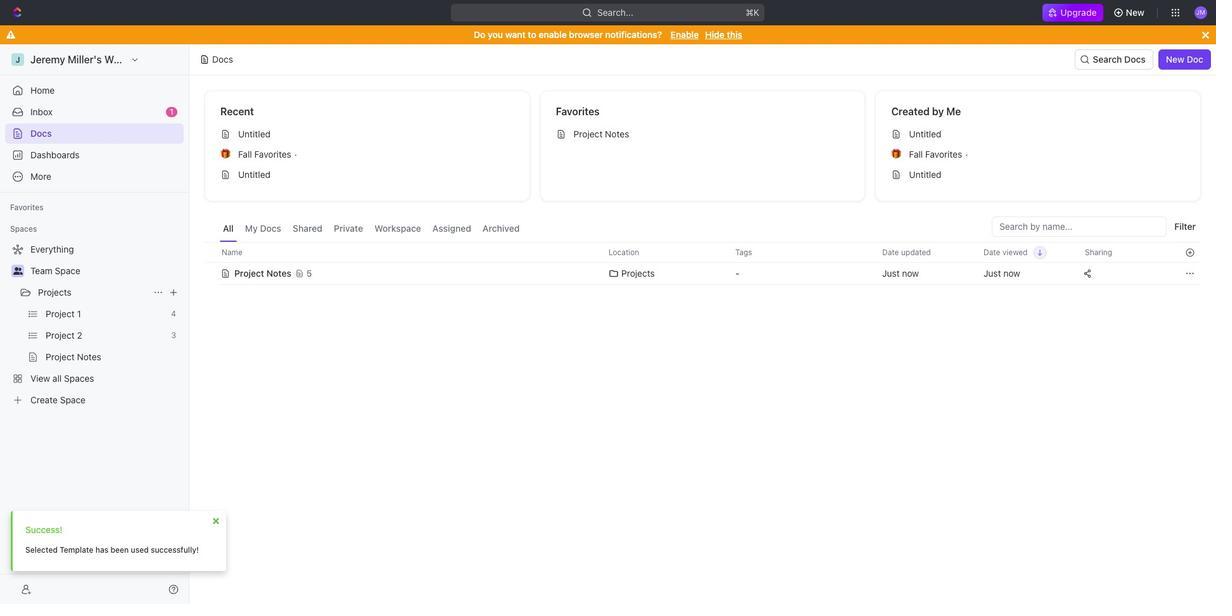Task type: vqa. For each thing, say whether or not it's contained in the screenshot.
SHARING
yes



Task type: describe. For each thing, give the bounding box(es) containing it.
selected template has been used successfully!
[[25, 546, 199, 555]]

filter button
[[1169, 217, 1201, 237]]

all button
[[220, 217, 237, 242]]

user group image
[[13, 267, 22, 275]]

browser
[[569, 29, 603, 40]]

template
[[60, 546, 93, 555]]

project notes link inside tree
[[46, 347, 181, 367]]

favorites inside button
[[10, 203, 44, 212]]

row containing project notes
[[205, 261, 1201, 286]]

fall favorites • for recent
[[238, 149, 298, 160]]

tree inside sidebar navigation
[[5, 239, 184, 410]]

miller's
[[68, 54, 102, 65]]

dashboards link
[[5, 145, 184, 165]]

workspace inside sidebar navigation
[[104, 54, 157, 65]]

do you want to enable browser notifications? enable hide this
[[474, 29, 742, 40]]

enable
[[671, 29, 699, 40]]

success!
[[25, 525, 62, 535]]

5
[[307, 268, 312, 279]]

new doc
[[1166, 54, 1203, 65]]

project inside project 1 link
[[46, 308, 75, 319]]

workspace inside button
[[374, 223, 421, 234]]

⌘k
[[746, 7, 760, 18]]

view
[[30, 373, 50, 384]]

private button
[[331, 217, 366, 242]]

view all spaces
[[30, 373, 94, 384]]

used
[[131, 546, 149, 555]]

project notes inside tree
[[46, 352, 101, 362]]

1 now from the left
[[902, 268, 919, 279]]

4
[[171, 309, 176, 319]]

jeremy
[[30, 54, 65, 65]]

enable
[[539, 29, 567, 40]]

project inside row
[[234, 268, 264, 279]]

my docs button
[[242, 217, 284, 242]]

all
[[223, 223, 234, 234]]

docs right 'search'
[[1124, 54, 1146, 65]]

to
[[528, 29, 536, 40]]

table containing project notes
[[205, 242, 1201, 286]]

2 horizontal spatial project notes
[[574, 129, 629, 139]]

date viewed button
[[976, 243, 1047, 262]]

hide
[[705, 29, 725, 40]]

workspace button
[[371, 217, 424, 242]]

project notes inside row
[[234, 268, 291, 279]]

team
[[30, 265, 52, 276]]

docs up recent
[[212, 54, 233, 65]]

upgrade link
[[1043, 4, 1103, 22]]

recent
[[220, 106, 254, 117]]

archived
[[483, 223, 520, 234]]

location
[[609, 247, 639, 257]]

j
[[15, 55, 20, 64]]

filter
[[1174, 221, 1196, 232]]

search docs
[[1093, 54, 1146, 65]]

archived button
[[479, 217, 523, 242]]

search docs button
[[1075, 49, 1153, 70]]

team space link
[[30, 261, 181, 281]]

jeremy miller's workspace
[[30, 54, 157, 65]]

jm
[[1196, 8, 1205, 16]]

2 horizontal spatial notes
[[605, 129, 629, 139]]

has
[[95, 546, 108, 555]]

fall favorites • for created by me
[[909, 149, 969, 160]]

updated
[[901, 247, 931, 257]]

0 vertical spatial spaces
[[10, 224, 37, 234]]

1 vertical spatial notes
[[267, 268, 291, 279]]

shared
[[293, 223, 322, 234]]

my
[[245, 223, 258, 234]]

search
[[1093, 54, 1122, 65]]

new for new
[[1126, 7, 1145, 18]]

selected
[[25, 546, 58, 555]]

view all spaces link
[[5, 369, 181, 389]]

1 horizontal spatial 1
[[170, 107, 174, 117]]

-
[[735, 268, 739, 279]]

date updated
[[882, 247, 931, 257]]

jeremy miller's workspace, , element
[[11, 53, 24, 66]]

everything link
[[5, 239, 181, 260]]

assigned
[[433, 223, 471, 234]]

sidebar navigation
[[0, 44, 192, 604]]

1 vertical spatial spaces
[[64, 373, 94, 384]]

🎁 for created by me
[[891, 149, 901, 159]]

home link
[[5, 80, 184, 101]]

been
[[111, 546, 129, 555]]

date for date viewed
[[984, 247, 1000, 257]]

1 just from the left
[[882, 268, 900, 279]]

projects link
[[38, 282, 148, 303]]

date viewed
[[984, 247, 1028, 257]]

sharing
[[1085, 247, 1112, 257]]

docs inside sidebar navigation
[[30, 128, 52, 139]]

more button
[[5, 167, 184, 187]]

tags
[[735, 247, 752, 257]]

notes inside sidebar navigation
[[77, 352, 101, 362]]

assigned button
[[429, 217, 474, 242]]

docs link
[[5, 124, 184, 144]]

1 just now from the left
[[882, 268, 919, 279]]

🎁 for recent
[[220, 149, 231, 159]]



Task type: locate. For each thing, give the bounding box(es) containing it.
0 horizontal spatial •
[[294, 149, 298, 159]]

1 horizontal spatial project notes link
[[551, 124, 855, 144]]

jm button
[[1191, 3, 1211, 23]]

1 horizontal spatial •
[[965, 149, 969, 159]]

projects inside tree
[[38, 287, 71, 298]]

0 vertical spatial project notes link
[[551, 124, 855, 144]]

• for recent
[[294, 149, 298, 159]]

tree
[[5, 239, 184, 410]]

successfully!
[[151, 546, 199, 555]]

create
[[30, 395, 58, 405]]

projects down location
[[621, 268, 655, 279]]

1 horizontal spatial just now
[[984, 268, 1020, 279]]

workspace
[[104, 54, 157, 65], [374, 223, 421, 234]]

projects down team space
[[38, 287, 71, 298]]

2 fall from the left
[[909, 149, 923, 160]]

0 horizontal spatial now
[[902, 268, 919, 279]]

fall down created
[[909, 149, 923, 160]]

want
[[505, 29, 526, 40]]

0 vertical spatial notes
[[605, 129, 629, 139]]

now down date updated button
[[902, 268, 919, 279]]

notes
[[605, 129, 629, 139], [267, 268, 291, 279], [77, 352, 101, 362]]

notifications?
[[605, 29, 662, 40]]

2 vertical spatial project notes
[[46, 352, 101, 362]]

space
[[55, 265, 80, 276], [60, 395, 86, 405]]

1 fall from the left
[[238, 149, 252, 160]]

2 now from the left
[[1003, 268, 1020, 279]]

now
[[902, 268, 919, 279], [1003, 268, 1020, 279]]

new doc button
[[1158, 49, 1211, 70]]

row down 'tags'
[[205, 261, 1201, 286]]

my docs
[[245, 223, 281, 234]]

this
[[727, 29, 742, 40]]

1 horizontal spatial just
[[984, 268, 1001, 279]]

shared button
[[290, 217, 326, 242]]

search...
[[598, 7, 634, 18]]

fall down recent
[[238, 149, 252, 160]]

just now down date viewed
[[984, 268, 1020, 279]]

project notes
[[574, 129, 629, 139], [234, 268, 291, 279], [46, 352, 101, 362]]

new up the search docs
[[1126, 7, 1145, 18]]

1 horizontal spatial now
[[1003, 268, 1020, 279]]

table
[[205, 242, 1201, 286]]

1 vertical spatial project notes
[[234, 268, 291, 279]]

0 horizontal spatial 🎁
[[220, 149, 231, 159]]

0 horizontal spatial 1
[[77, 308, 81, 319]]

2 just now from the left
[[984, 268, 1020, 279]]

1 fall favorites • from the left
[[238, 149, 298, 160]]

0 horizontal spatial fall
[[238, 149, 252, 160]]

0 vertical spatial project notes
[[574, 129, 629, 139]]

1 vertical spatial 1
[[77, 308, 81, 319]]

2 🎁 from the left
[[891, 149, 901, 159]]

0 horizontal spatial new
[[1126, 7, 1145, 18]]

🎁
[[220, 149, 231, 159], [891, 149, 901, 159]]

1 • from the left
[[294, 149, 298, 159]]

1 vertical spatial workspace
[[374, 223, 421, 234]]

projects inside row
[[621, 268, 655, 279]]

everything
[[30, 244, 74, 255]]

just
[[882, 268, 900, 279], [984, 268, 1001, 279]]

fall for recent
[[238, 149, 252, 160]]

row containing name
[[205, 242, 1201, 263]]

just now
[[882, 268, 919, 279], [984, 268, 1020, 279]]

date updated button
[[875, 243, 938, 262]]

new for new doc
[[1166, 54, 1184, 65]]

1 vertical spatial project notes link
[[46, 347, 181, 367]]

spaces right all
[[64, 373, 94, 384]]

0 vertical spatial new
[[1126, 7, 1145, 18]]

1 inside tree
[[77, 308, 81, 319]]

🎁 down recent
[[220, 149, 231, 159]]

1 horizontal spatial projects
[[621, 268, 655, 279]]

1 vertical spatial space
[[60, 395, 86, 405]]

0 horizontal spatial just
[[882, 268, 900, 279]]

project
[[574, 129, 603, 139], [234, 268, 264, 279], [46, 308, 75, 319], [46, 330, 75, 341], [46, 352, 75, 362]]

1 horizontal spatial notes
[[267, 268, 291, 279]]

workspace right miller's
[[104, 54, 157, 65]]

project 2
[[46, 330, 82, 341]]

fall favorites • down recent
[[238, 149, 298, 160]]

2
[[77, 330, 82, 341]]

favorites
[[556, 106, 600, 117], [254, 149, 291, 160], [925, 149, 962, 160], [10, 203, 44, 212]]

row
[[205, 242, 1201, 263], [205, 261, 1201, 286]]

project notes link
[[551, 124, 855, 144], [46, 347, 181, 367]]

1 horizontal spatial fall favorites •
[[909, 149, 969, 160]]

0 horizontal spatial workspace
[[104, 54, 157, 65]]

docs
[[212, 54, 233, 65], [1124, 54, 1146, 65], [30, 128, 52, 139], [260, 223, 281, 234]]

1 horizontal spatial fall
[[909, 149, 923, 160]]

fall
[[238, 149, 252, 160], [909, 149, 923, 160]]

0 horizontal spatial just now
[[882, 268, 919, 279]]

tree containing everything
[[5, 239, 184, 410]]

1 vertical spatial new
[[1166, 54, 1184, 65]]

filter button
[[1169, 217, 1201, 237]]

0 vertical spatial workspace
[[104, 54, 157, 65]]

date left viewed
[[984, 247, 1000, 257]]

do
[[474, 29, 485, 40]]

2 row from the top
[[205, 261, 1201, 286]]

spaces
[[10, 224, 37, 234], [64, 373, 94, 384]]

doc
[[1187, 54, 1203, 65]]

space for team space
[[55, 265, 80, 276]]

home
[[30, 85, 55, 96]]

2 • from the left
[[965, 149, 969, 159]]

• for created by me
[[965, 149, 969, 159]]

1 vertical spatial projects
[[38, 287, 71, 298]]

project 2 link
[[46, 326, 166, 346]]

🎁 down created
[[891, 149, 901, 159]]

docs down inbox at the top left
[[30, 128, 52, 139]]

me
[[946, 106, 961, 117]]

more
[[30, 171, 51, 182]]

2 vertical spatial notes
[[77, 352, 101, 362]]

1 horizontal spatial project notes
[[234, 268, 291, 279]]

you
[[488, 29, 503, 40]]

date
[[882, 247, 899, 257], [984, 247, 1000, 257]]

0 horizontal spatial date
[[882, 247, 899, 257]]

name
[[222, 247, 242, 257]]

0 horizontal spatial projects
[[38, 287, 71, 298]]

project inside project 2 link
[[46, 330, 75, 341]]

1 horizontal spatial date
[[984, 247, 1000, 257]]

0 horizontal spatial notes
[[77, 352, 101, 362]]

date left updated at the top right of the page
[[882, 247, 899, 257]]

1 row from the top
[[205, 242, 1201, 263]]

1 horizontal spatial workspace
[[374, 223, 421, 234]]

new button
[[1108, 3, 1152, 23]]

created by me
[[891, 106, 961, 117]]

tab list containing all
[[220, 217, 523, 242]]

2 fall favorites • from the left
[[909, 149, 969, 160]]

just now down date updated button
[[882, 268, 919, 279]]

spaces down favorites button
[[10, 224, 37, 234]]

favorites button
[[5, 200, 49, 215]]

viewed
[[1003, 247, 1028, 257]]

project 1 link
[[46, 304, 166, 324]]

0 horizontal spatial project notes link
[[46, 347, 181, 367]]

create space
[[30, 395, 86, 405]]

tab list
[[220, 217, 523, 242]]

fall for created by me
[[909, 149, 923, 160]]

1 horizontal spatial spaces
[[64, 373, 94, 384]]

•
[[294, 149, 298, 159], [965, 149, 969, 159]]

space right team
[[55, 265, 80, 276]]

team space
[[30, 265, 80, 276]]

1 horizontal spatial new
[[1166, 54, 1184, 65]]

1 date from the left
[[882, 247, 899, 257]]

1 horizontal spatial 🎁
[[891, 149, 901, 159]]

Search by name... text field
[[999, 217, 1159, 236]]

just down date viewed
[[984, 268, 1001, 279]]

space for create space
[[60, 395, 86, 405]]

upgrade
[[1060, 7, 1097, 18]]

0 horizontal spatial spaces
[[10, 224, 37, 234]]

private
[[334, 223, 363, 234]]

fall favorites • down by
[[909, 149, 969, 160]]

date for date updated
[[882, 247, 899, 257]]

docs right my
[[260, 223, 281, 234]]

0 horizontal spatial project notes
[[46, 352, 101, 362]]

1 🎁 from the left
[[220, 149, 231, 159]]

just down date updated button
[[882, 268, 900, 279]]

2 date from the left
[[984, 247, 1000, 257]]

all
[[53, 373, 62, 384]]

now down date viewed button at the top of the page
[[1003, 268, 1020, 279]]

0 vertical spatial space
[[55, 265, 80, 276]]

row up -
[[205, 242, 1201, 263]]

2 just from the left
[[984, 268, 1001, 279]]

fall favorites •
[[238, 149, 298, 160], [909, 149, 969, 160]]

project 1
[[46, 308, 81, 319]]

3
[[171, 331, 176, 340]]

created
[[891, 106, 930, 117]]

0 horizontal spatial fall favorites •
[[238, 149, 298, 160]]

0 vertical spatial 1
[[170, 107, 174, 117]]

inbox
[[30, 106, 53, 117]]

untitled link
[[215, 124, 519, 144], [886, 124, 1190, 144], [215, 165, 519, 185], [886, 165, 1190, 185]]

workspace right private
[[374, 223, 421, 234]]

create space link
[[5, 390, 181, 410]]

dashboards
[[30, 149, 80, 160]]

new left doc
[[1166, 54, 1184, 65]]

space down view all spaces at the bottom left of page
[[60, 395, 86, 405]]

0 vertical spatial projects
[[621, 268, 655, 279]]

by
[[932, 106, 944, 117]]



